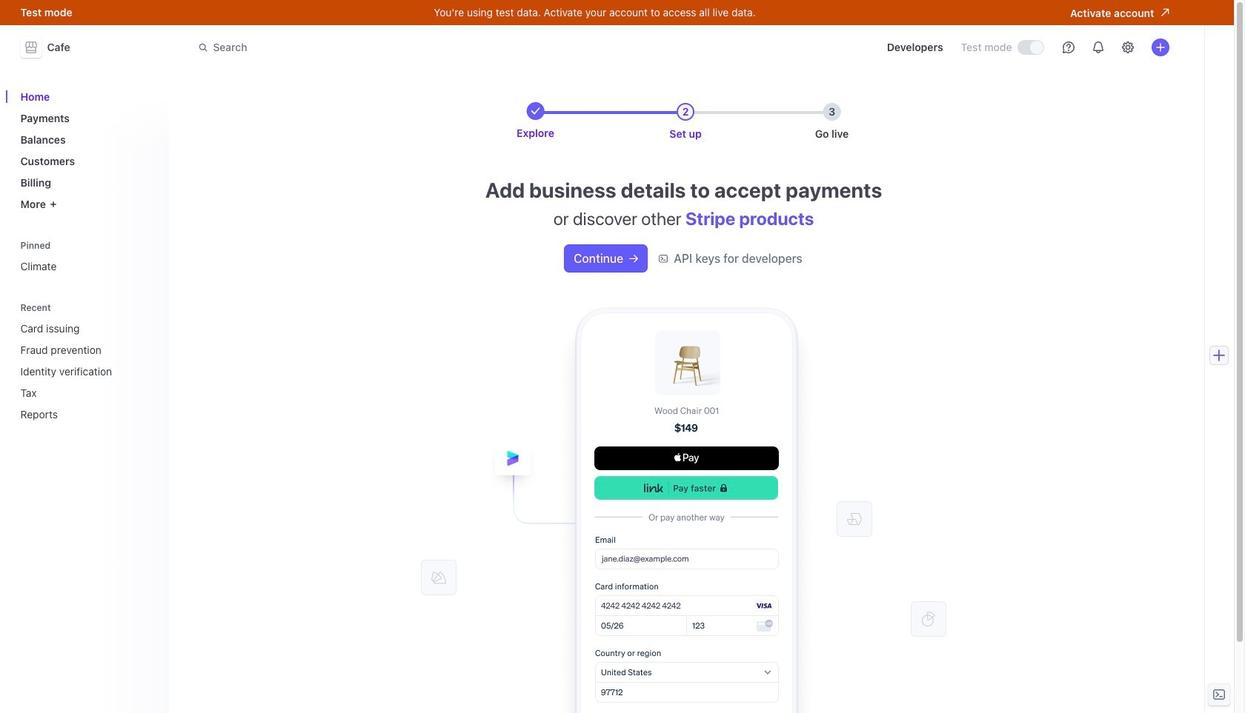 Task type: vqa. For each thing, say whether or not it's contained in the screenshot.
'CORE NAVIGATION LINKS' element
yes



Task type: describe. For each thing, give the bounding box(es) containing it.
clear history image
[[145, 304, 154, 312]]

settings image
[[1122, 42, 1134, 53]]

Test mode checkbox
[[1018, 41, 1043, 54]]

notifications image
[[1092, 42, 1104, 53]]

Search text field
[[189, 34, 608, 61]]

core navigation links element
[[14, 85, 160, 216]]

svg image
[[630, 255, 638, 263]]



Task type: locate. For each thing, give the bounding box(es) containing it.
1 recent element from the top
[[14, 298, 160, 427]]

pinned element
[[14, 235, 160, 279]]

edit pins image
[[145, 241, 154, 250]]

help image
[[1063, 42, 1075, 53]]

recent element
[[14, 298, 160, 427], [14, 317, 160, 427]]

2 recent element from the top
[[14, 317, 160, 427]]

None search field
[[189, 34, 608, 61]]



